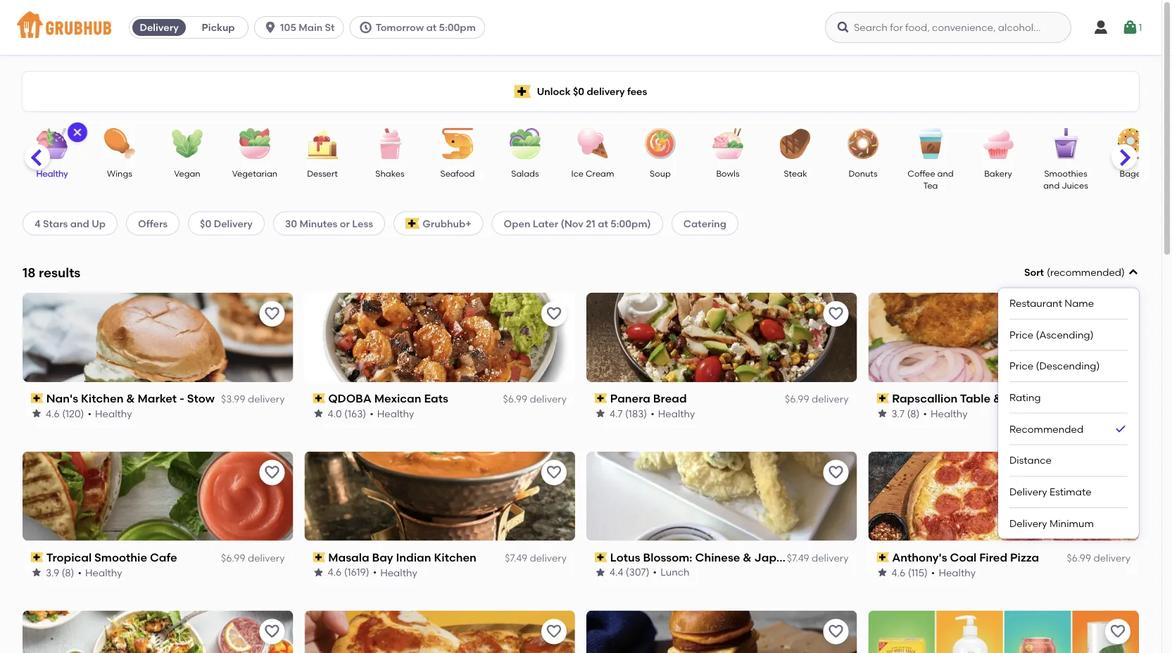 Task type: vqa. For each thing, say whether or not it's contained in the screenshot.
the rightmost you
no



Task type: describe. For each thing, give the bounding box(es) containing it.
save this restaurant image for the 'save this restaurant' button related to qdoba mexican eats logo
[[546, 305, 563, 322]]

masala bay indian kitchen logo image
[[304, 452, 575, 541]]

bowls
[[716, 168, 740, 178]]

$6.99 for tropical smoothie cafe
[[221, 552, 245, 564]]

restaurant name
[[1010, 297, 1094, 309]]

tap
[[1005, 392, 1025, 405]]

save this restaurant image for weco logo's the 'save this restaurant' button
[[264, 623, 281, 640]]

qdoba mexican eats
[[328, 392, 448, 405]]

1 horizontal spatial $0
[[573, 85, 584, 97]]

(8) for $6.99
[[62, 567, 74, 579]]

(ascending)
[[1036, 329, 1094, 341]]

tomorrow at 5:00pm button
[[350, 16, 491, 39]]

coffee and tea
[[908, 168, 954, 191]]

salads image
[[501, 128, 550, 159]]

mexican
[[374, 392, 421, 405]]

steak
[[784, 168, 807, 178]]

subscription pass image for anthony's coal fired pizza
[[877, 553, 889, 562]]

pickup button
[[189, 16, 248, 39]]

4.6 (1619)
[[328, 567, 369, 579]]

$7.49 delivery for lotus blossom: chinese & japanese cuisine
[[787, 552, 849, 564]]

$3.99 delivery
[[221, 393, 285, 405]]

bagels image
[[1109, 128, 1158, 159]]

checkout
[[1062, 343, 1109, 355]]

list box inside field
[[1010, 288, 1128, 539]]

0 horizontal spatial svg image
[[836, 20, 850, 34]]

vegetarian
[[232, 168, 277, 178]]

svg image inside 105 main st 'button'
[[263, 20, 277, 34]]

salads
[[511, 168, 539, 178]]

sort ( recommended )
[[1024, 266, 1125, 278]]

save this restaurant button for caffe nero (concord) logo
[[823, 619, 849, 645]]

save this restaurant button for anthony's coal fired pizza logo
[[1105, 460, 1131, 486]]

bakery image
[[974, 128, 1023, 159]]

nan's kitchen & market - stow logo image
[[23, 293, 293, 382]]

check icon image
[[1114, 422, 1128, 436]]

star icon image for panera bread
[[595, 408, 606, 419]]

healthy image
[[27, 128, 77, 159]]

tropical smoothie cafe
[[46, 551, 177, 564]]

save this restaurant image for masala bay indian kitchen
[[546, 464, 563, 481]]

shakes image
[[365, 128, 415, 159]]

restaurant
[[1010, 297, 1062, 309]]

1 vertical spatial kitchen
[[434, 551, 477, 564]]

price (descending)
[[1010, 360, 1100, 372]]

rapscallion
[[892, 392, 958, 405]]

Search for food, convenience, alcohol... search field
[[825, 12, 1072, 43]]

japanese
[[754, 551, 810, 564]]

delivery estimate
[[1010, 486, 1092, 498]]

pizza
[[1010, 551, 1039, 564]]

tea
[[923, 181, 938, 191]]

• healthy down rapscallion table & tap
[[923, 408, 968, 420]]

save this restaurant button for tropical smoothie cafe logo
[[259, 460, 285, 486]]

lotus
[[610, 551, 640, 564]]

and for smoothies and juices
[[1043, 181, 1060, 191]]

21
[[586, 217, 595, 229]]

$6.99 for qdoba mexican eats
[[503, 393, 527, 405]]

grubhub+
[[423, 217, 471, 229]]

$6.99 delivery for anthony's coal fired pizza
[[1067, 552, 1131, 564]]

delivery for tropical smoothie cafe
[[248, 552, 285, 564]]

or
[[340, 217, 350, 229]]

star icon image left the 3.7
[[877, 408, 888, 419]]

proceed
[[1006, 343, 1047, 355]]

$7.49 delivery for masala bay indian kitchen
[[505, 552, 567, 564]]

• for qdoba mexican eats
[[370, 408, 374, 420]]

)
[[1122, 266, 1125, 278]]

(1619)
[[344, 567, 369, 579]]

4 stars and up
[[34, 217, 106, 229]]

18 results
[[23, 265, 81, 280]]

healthy for qdoba mexican eats
[[377, 408, 414, 420]]

save this restaurant button for weco logo
[[259, 619, 285, 645]]

delivery down vegetarian
[[214, 217, 253, 229]]

delivery for lotus blossom: chinese & japanese cuisine
[[812, 552, 849, 564]]

subscription pass image for lotus blossom: chinese & japanese cuisine
[[595, 553, 607, 562]]

wings image
[[95, 128, 144, 159]]

healthy down healthy image
[[36, 168, 68, 178]]

delivery for panera bread
[[812, 393, 849, 405]]

4.4 (307)
[[610, 567, 650, 579]]

svg image inside the tomorrow at 5:00pm button
[[359, 20, 373, 34]]

$3.99
[[221, 393, 245, 405]]

bread
[[653, 392, 687, 405]]

• healthy for anthony's coal fired pizza
[[931, 567, 976, 579]]

market
[[138, 392, 177, 405]]

later
[[533, 217, 558, 229]]

• for nan's kitchen & market - stow
[[88, 408, 92, 420]]

panera bread logo image
[[586, 293, 857, 382]]

0 horizontal spatial $0
[[200, 217, 211, 229]]

none field containing sort
[[998, 265, 1139, 539]]

recommended
[[1050, 266, 1122, 278]]

panera
[[610, 392, 650, 405]]

proceed to checkout button
[[963, 337, 1152, 362]]

star icon image for masala bay indian kitchen
[[313, 567, 324, 578]]

save this restaurant image for anthony's coal fired pizza logo the 'save this restaurant' button
[[1110, 464, 1126, 481]]

svg image inside field
[[1128, 267, 1139, 278]]

star icon image for anthony's coal fired pizza
[[877, 567, 888, 578]]

masala
[[328, 551, 369, 564]]

grubhub goods logo image
[[868, 611, 1139, 653]]

subscription pass image for rapscallion table & tap
[[877, 394, 889, 403]]

price for price (descending)
[[1010, 360, 1034, 372]]

healthy down rapscallion table & tap
[[931, 408, 968, 420]]

4.6 (115)
[[892, 567, 928, 579]]

unlock $0 delivery fees
[[537, 85, 647, 97]]

pickup
[[202, 21, 235, 33]]

coffee
[[908, 168, 935, 178]]

• healthy for qdoba mexican eats
[[370, 408, 414, 420]]

table
[[960, 392, 991, 405]]

• healthy for nan's kitchen & market - stow
[[88, 408, 132, 420]]

(115)
[[908, 567, 928, 579]]

seafood image
[[433, 128, 482, 159]]

4.6 for anthony's coal fired pizza
[[892, 567, 906, 579]]

chinese
[[695, 551, 740, 564]]

masala bay indian kitchen
[[328, 551, 477, 564]]

weco logo image
[[23, 611, 293, 653]]

4.0
[[328, 408, 342, 420]]

1 horizontal spatial svg image
[[1093, 19, 1110, 36]]

svg image left wings image
[[72, 127, 83, 138]]

4.7
[[610, 408, 623, 420]]

(nov
[[561, 217, 584, 229]]

bay
[[372, 551, 393, 564]]

vegetarian image
[[230, 128, 279, 159]]

• healthy for panera bread
[[651, 408, 695, 420]]

$7.49 for &
[[787, 552, 809, 564]]

& for market
[[126, 392, 135, 405]]

• for panera bread
[[651, 408, 655, 420]]

(120)
[[62, 408, 84, 420]]

main
[[299, 21, 323, 33]]

3.9 (8)
[[46, 567, 74, 579]]

svg image inside 1 button
[[1122, 19, 1139, 36]]

0 horizontal spatial and
[[70, 217, 89, 229]]

delivery for nan's kitchen & market - stow
[[248, 393, 285, 405]]

main navigation navigation
[[0, 0, 1162, 55]]

105
[[280, 21, 296, 33]]

• healthy for tropical smoothie cafe
[[78, 567, 122, 579]]

save this restaurant image for caffe nero (concord) logo's the 'save this restaurant' button
[[828, 623, 844, 640]]

blossom:
[[643, 551, 692, 564]]

delivery button
[[130, 16, 189, 39]]

catering
[[683, 217, 727, 229]]

smoothies and juices image
[[1041, 128, 1091, 159]]

subscription pass image for tropical smoothie cafe
[[31, 553, 43, 562]]

• for masala bay indian kitchen
[[373, 567, 377, 579]]

rapscallion table & tap logo image
[[868, 293, 1139, 382]]

1 horizontal spatial &
[[743, 551, 752, 564]]

at inside the tomorrow at 5:00pm button
[[426, 21, 437, 33]]

vegan
[[174, 168, 200, 178]]

save this restaurant image for tropical smoothie cafe
[[264, 464, 281, 481]]

• for anthony's coal fired pizza
[[931, 567, 935, 579]]

subscription pass image for panera bread
[[595, 394, 607, 403]]

qdoba
[[328, 392, 372, 405]]

5:00pm)
[[611, 217, 651, 229]]

sort
[[1024, 266, 1044, 278]]

anthony's
[[892, 551, 947, 564]]

delivery for anthony's coal fired pizza
[[1094, 552, 1131, 564]]

soup image
[[636, 128, 685, 159]]

delivery for qdoba mexican eats
[[530, 393, 567, 405]]

1 horizontal spatial at
[[598, 217, 608, 229]]

fees
[[627, 85, 647, 97]]



Task type: locate. For each thing, give the bounding box(es) containing it.
eats
[[424, 392, 448, 405]]

18
[[23, 265, 36, 280]]

healthy for tropical smoothie cafe
[[85, 567, 122, 579]]

star icon image left 4.6 (120)
[[31, 408, 42, 419]]

save this restaurant button for rapscallion table & tap logo
[[1105, 301, 1131, 327]]

vegan image
[[163, 128, 212, 159]]

rating
[[1010, 392, 1041, 403]]

3.7 (8)
[[892, 408, 920, 420]]

nan's kitchen & market - stow
[[46, 392, 215, 405]]

• healthy down tropical smoothie cafe
[[78, 567, 122, 579]]

0 vertical spatial grubhub plus flag logo image
[[514, 85, 531, 98]]

price up proceed
[[1010, 329, 1034, 341]]

svg image right )
[[1128, 267, 1139, 278]]

(descending)
[[1036, 360, 1100, 372]]

grubhub plus flag logo image left unlock
[[514, 85, 531, 98]]

healthy
[[36, 168, 68, 178], [95, 408, 132, 420], [377, 408, 414, 420], [658, 408, 695, 420], [931, 408, 968, 420], [85, 567, 122, 579], [380, 567, 417, 579], [939, 567, 976, 579]]

delivery up pizza on the bottom of page
[[1010, 517, 1047, 529]]

delivery for delivery minimum
[[1010, 517, 1047, 529]]

save this restaurant image for the 'save this restaurant' button associated with nouria's kitchen logo
[[546, 623, 563, 640]]

& right chinese
[[743, 551, 752, 564]]

$6.99
[[503, 393, 527, 405], [785, 393, 809, 405], [221, 552, 245, 564], [1067, 552, 1091, 564]]

subscription pass image
[[313, 394, 325, 403], [877, 394, 889, 403], [31, 553, 43, 562], [877, 553, 889, 562]]

1 horizontal spatial 4.6
[[328, 567, 342, 579]]

healthy down tropical smoothie cafe
[[85, 567, 122, 579]]

svg image left 105
[[263, 20, 277, 34]]

1 vertical spatial at
[[598, 217, 608, 229]]

tomorrow
[[376, 21, 424, 33]]

• down tropical in the bottom left of the page
[[78, 567, 82, 579]]

save this restaurant button for grubhub goods logo
[[1105, 619, 1131, 645]]

0 horizontal spatial (8)
[[62, 567, 74, 579]]

$0
[[573, 85, 584, 97], [200, 217, 211, 229]]

stars
[[43, 217, 68, 229]]

grubhub plus flag logo image
[[514, 85, 531, 98], [406, 218, 420, 229]]

subscription pass image left rapscallion
[[877, 394, 889, 403]]

save this restaurant image for lotus blossom: chinese & japanese cuisine logo's the 'save this restaurant' button
[[828, 464, 844, 481]]

kitchen up (120)
[[81, 392, 124, 405]]

subscription pass image for masala bay indian kitchen
[[313, 553, 325, 562]]

and down smoothies on the right top
[[1043, 181, 1060, 191]]

1 vertical spatial $0
[[200, 217, 211, 229]]

save this restaurant image for the 'save this restaurant' button related to rapscallion table & tap logo
[[1110, 305, 1126, 322]]

$6.99 for anthony's coal fired pizza
[[1067, 552, 1091, 564]]

subscription pass image left nan's in the bottom of the page
[[31, 394, 43, 403]]

None field
[[998, 265, 1139, 539]]

open later (nov 21 at 5:00pm)
[[504, 217, 651, 229]]

0 horizontal spatial $7.49 delivery
[[505, 552, 567, 564]]

1 horizontal spatial (8)
[[907, 408, 920, 420]]

$7.49 for kitchen
[[505, 552, 527, 564]]

subscription pass image left tropical in the bottom left of the page
[[31, 553, 43, 562]]

-
[[179, 392, 184, 405]]

• right (307)
[[653, 567, 657, 579]]

• healthy down bread
[[651, 408, 695, 420]]

$7.49
[[505, 552, 527, 564], [787, 552, 809, 564]]

0 horizontal spatial 4.6
[[46, 408, 60, 420]]

bowls image
[[703, 128, 753, 159]]

1 horizontal spatial $7.49
[[787, 552, 809, 564]]

nan's
[[46, 392, 78, 405]]

star icon image left 4.4
[[595, 567, 606, 578]]

30 minutes or less
[[285, 217, 373, 229]]

& for tap
[[993, 392, 1002, 405]]

0 horizontal spatial grubhub plus flag logo image
[[406, 218, 420, 229]]

cream
[[586, 168, 614, 178]]

save this restaurant button for masala bay indian kitchen logo
[[541, 460, 567, 486]]

star icon image left 4.6 (115)
[[877, 567, 888, 578]]

open
[[504, 217, 530, 229]]

• healthy down "coal"
[[931, 567, 976, 579]]

105 main st
[[280, 21, 335, 33]]

$0 right unlock
[[573, 85, 584, 97]]

(8) for rapscallion
[[907, 408, 920, 420]]

2 vertical spatial and
[[70, 217, 89, 229]]

star icon image for lotus blossom: chinese & japanese cuisine
[[595, 567, 606, 578]]

1
[[1139, 21, 1142, 33]]

wings
[[107, 168, 132, 178]]

indian
[[396, 551, 431, 564]]

• healthy down nan's kitchen & market - stow
[[88, 408, 132, 420]]

grubhub plus flag logo image left grubhub+
[[406, 218, 420, 229]]

smoothie
[[94, 551, 147, 564]]

$0 right offers
[[200, 217, 211, 229]]

1 horizontal spatial and
[[937, 168, 954, 178]]

minutes
[[300, 217, 338, 229]]

svg image
[[263, 20, 277, 34], [359, 20, 373, 34], [72, 127, 83, 138], [1128, 267, 1139, 278]]

dessert image
[[298, 128, 347, 159]]

4
[[34, 217, 41, 229]]

$0 delivery
[[200, 217, 253, 229]]

3.9
[[46, 567, 59, 579]]

subscription pass image left the "masala"
[[313, 553, 325, 562]]

105 main st button
[[254, 16, 350, 39]]

4.6 down nan's in the bottom of the page
[[46, 408, 60, 420]]

subscription pass image for qdoba mexican eats
[[313, 394, 325, 403]]

save this restaurant button for nan's kitchen & market - stow logo
[[259, 301, 285, 327]]

unlock
[[537, 85, 571, 97]]

at
[[426, 21, 437, 33], [598, 217, 608, 229]]

1 horizontal spatial kitchen
[[434, 551, 477, 564]]

fired
[[979, 551, 1008, 564]]

delivery for delivery estimate
[[1010, 486, 1047, 498]]

• down rapscallion
[[923, 408, 927, 420]]

and left up
[[70, 217, 89, 229]]

subscription pass image left qdoba at the bottom left of page
[[313, 394, 325, 403]]

0 horizontal spatial &
[[126, 392, 135, 405]]

subscription pass image left anthony's
[[877, 553, 889, 562]]

healthy for anthony's coal fired pizza
[[939, 567, 976, 579]]

svg image
[[1093, 19, 1110, 36], [1122, 19, 1139, 36], [836, 20, 850, 34]]

list box
[[1010, 288, 1128, 539]]

grubhub plus flag logo image for unlock $0 delivery fees
[[514, 85, 531, 98]]

• healthy
[[88, 408, 132, 420], [370, 408, 414, 420], [651, 408, 695, 420], [923, 408, 968, 420], [78, 567, 122, 579], [373, 567, 417, 579], [931, 567, 976, 579]]

1 $7.49 from the left
[[505, 552, 527, 564]]

• right (120)
[[88, 408, 92, 420]]

• for tropical smoothie cafe
[[78, 567, 82, 579]]

• right (115)
[[931, 567, 935, 579]]

save this restaurant image
[[264, 305, 281, 322], [828, 305, 844, 322], [264, 464, 281, 481], [546, 464, 563, 481], [1110, 623, 1126, 640]]

price down proceed
[[1010, 360, 1034, 372]]

panera bread
[[610, 392, 687, 405]]

minimum
[[1050, 517, 1094, 529]]

(8) right the 3.7
[[907, 408, 920, 420]]

3.7
[[892, 408, 905, 420]]

coal
[[950, 551, 977, 564]]

star icon image left 4.7
[[595, 408, 606, 419]]

bagels
[[1120, 168, 1147, 178]]

caffe nero (concord) logo image
[[586, 611, 857, 653]]

$6.99 for panera bread
[[785, 393, 809, 405]]

ice
[[571, 168, 584, 178]]

star icon image left '4.6 (1619)'
[[313, 567, 324, 578]]

• for lotus blossom: chinese & japanese cuisine
[[653, 567, 657, 579]]

to
[[1049, 343, 1059, 355]]

offers
[[138, 217, 168, 229]]

and inside smoothies and juices
[[1043, 181, 1060, 191]]

tropical smoothie cafe logo image
[[23, 452, 293, 541]]

& left market
[[126, 392, 135, 405]]

save this restaurant image for nan's kitchen & market - stow
[[264, 305, 281, 322]]

• healthy down qdoba mexican eats
[[370, 408, 414, 420]]

delivery for masala bay indian kitchen
[[530, 552, 567, 564]]

save this restaurant button for nouria's kitchen logo
[[541, 619, 567, 645]]

cafe
[[150, 551, 177, 564]]

steak image
[[771, 128, 820, 159]]

list box containing restaurant name
[[1010, 288, 1128, 539]]

star icon image for qdoba mexican eats
[[313, 408, 324, 419]]

$6.99 delivery for tropical smoothie cafe
[[221, 552, 285, 564]]

0 vertical spatial and
[[937, 168, 954, 178]]

• right (163)
[[370, 408, 374, 420]]

2 price from the top
[[1010, 360, 1034, 372]]

4.6 down the "masala"
[[328, 567, 342, 579]]

kitchen right indian
[[434, 551, 477, 564]]

subscription pass image left lotus
[[595, 553, 607, 562]]

subscription pass image left panera
[[595, 394, 607, 403]]

star icon image for nan's kitchen & market - stow
[[31, 408, 42, 419]]

healthy for nan's kitchen & market - stow
[[95, 408, 132, 420]]

0 vertical spatial price
[[1010, 329, 1034, 341]]

subscription pass image inside the rapscallion table & tap link
[[877, 394, 889, 403]]

(183)
[[625, 408, 647, 420]]

• lunch
[[653, 567, 690, 579]]

delivery minimum
[[1010, 517, 1094, 529]]

save this restaurant image
[[546, 305, 563, 322], [1110, 305, 1126, 322], [828, 464, 844, 481], [1110, 464, 1126, 481], [264, 623, 281, 640], [546, 623, 563, 640], [828, 623, 844, 640]]

lotus blossom: chinese & japanese cuisine
[[610, 551, 854, 564]]

recommended option
[[1010, 414, 1128, 445]]

2 horizontal spatial and
[[1043, 181, 1060, 191]]

1 horizontal spatial $7.49 delivery
[[787, 552, 849, 564]]

star icon image
[[31, 408, 42, 419], [313, 408, 324, 419], [595, 408, 606, 419], [877, 408, 888, 419], [31, 567, 42, 578], [313, 567, 324, 578], [595, 567, 606, 578], [877, 567, 888, 578]]

5:00pm
[[439, 21, 476, 33]]

price for price (ascending)
[[1010, 329, 1034, 341]]

donuts image
[[838, 128, 888, 159]]

star icon image left 4.0
[[313, 408, 324, 419]]

cuisine
[[813, 551, 854, 564]]

$6.99 delivery for panera bread
[[785, 393, 849, 405]]

and inside "coffee and tea"
[[937, 168, 954, 178]]

1 $7.49 delivery from the left
[[505, 552, 567, 564]]

healthy down "coal"
[[939, 567, 976, 579]]

up
[[92, 217, 106, 229]]

&
[[126, 392, 135, 405], [993, 392, 1002, 405], [743, 551, 752, 564]]

30
[[285, 217, 297, 229]]

1 price from the top
[[1010, 329, 1034, 341]]

4.6 left (115)
[[892, 567, 906, 579]]

anthony's coal fired pizza logo image
[[868, 452, 1139, 541]]

and up tea
[[937, 168, 954, 178]]

ice cream
[[571, 168, 614, 178]]

delivery left pickup on the left of page
[[140, 21, 179, 33]]

0 vertical spatial kitchen
[[81, 392, 124, 405]]

4.6 for nan's kitchen & market - stow
[[46, 408, 60, 420]]

healthy for panera bread
[[658, 408, 695, 420]]

1 vertical spatial (8)
[[62, 567, 74, 579]]

1 vertical spatial and
[[1043, 181, 1060, 191]]

0 vertical spatial (8)
[[907, 408, 920, 420]]

soup
[[650, 168, 671, 178]]

1 vertical spatial grubhub plus flag logo image
[[406, 218, 420, 229]]

seafood
[[440, 168, 475, 178]]

tropical
[[46, 551, 92, 564]]

star icon image for tropical smoothie cafe
[[31, 567, 42, 578]]

1 horizontal spatial grubhub plus flag logo image
[[514, 85, 531, 98]]

proceed to checkout
[[1006, 343, 1109, 355]]

recommended
[[1010, 423, 1084, 435]]

save this restaurant button for qdoba mexican eats logo
[[541, 301, 567, 327]]

smoothies and juices
[[1043, 168, 1088, 191]]

2 $7.49 from the left
[[787, 552, 809, 564]]

anthony's coal fired pizza
[[892, 551, 1039, 564]]

delivery for delivery
[[140, 21, 179, 33]]

svg image left tomorrow
[[359, 20, 373, 34]]

(8) down tropical in the bottom left of the page
[[62, 567, 74, 579]]

coffee and tea image
[[906, 128, 955, 159]]

healthy down nan's kitchen & market - stow
[[95, 408, 132, 420]]

subscription pass image for nan's kitchen & market - stow
[[31, 394, 43, 403]]

4.6 (120)
[[46, 408, 84, 420]]

delivery inside button
[[140, 21, 179, 33]]

• down bay
[[373, 567, 377, 579]]

0 horizontal spatial $7.49
[[505, 552, 527, 564]]

bakery
[[984, 168, 1012, 178]]

lotus blossom: chinese & japanese cuisine logo image
[[586, 452, 857, 541]]

& left "tap"
[[993, 392, 1002, 405]]

less
[[352, 217, 373, 229]]

4.6 for masala bay indian kitchen
[[328, 567, 342, 579]]

0 horizontal spatial kitchen
[[81, 392, 124, 405]]

and for coffee and tea
[[937, 168, 954, 178]]

0 horizontal spatial at
[[426, 21, 437, 33]]

healthy down the "masala bay indian kitchen"
[[380, 567, 417, 579]]

st
[[325, 21, 335, 33]]

save this restaurant button for lotus blossom: chinese & japanese cuisine logo
[[823, 460, 849, 486]]

2 horizontal spatial svg image
[[1122, 19, 1139, 36]]

juices
[[1062, 181, 1088, 191]]

healthy down bread
[[658, 408, 695, 420]]

2 $7.49 delivery from the left
[[787, 552, 849, 564]]

at right '21'
[[598, 217, 608, 229]]

(307)
[[626, 567, 650, 579]]

ice cream image
[[568, 128, 617, 159]]

results
[[39, 265, 81, 280]]

delivery down distance
[[1010, 486, 1047, 498]]

• healthy for masala bay indian kitchen
[[373, 567, 417, 579]]

at left 5:00pm at the left
[[426, 21, 437, 33]]

• down panera bread
[[651, 408, 655, 420]]

save this restaurant button
[[259, 301, 285, 327], [541, 301, 567, 327], [823, 301, 849, 327], [1105, 301, 1131, 327], [259, 460, 285, 486], [541, 460, 567, 486], [823, 460, 849, 486], [1105, 460, 1131, 486], [259, 619, 285, 645], [541, 619, 567, 645], [823, 619, 849, 645], [1105, 619, 1131, 645]]

grubhub plus flag logo image for grubhub+
[[406, 218, 420, 229]]

2 horizontal spatial &
[[993, 392, 1002, 405]]

subscription pass image
[[31, 394, 43, 403], [595, 394, 607, 403], [313, 553, 325, 562], [595, 553, 607, 562]]

nouria's kitchen logo image
[[304, 611, 575, 653]]

price
[[1010, 329, 1034, 341], [1010, 360, 1034, 372]]

2 horizontal spatial 4.6
[[892, 567, 906, 579]]

healthy for masala bay indian kitchen
[[380, 567, 417, 579]]

0 vertical spatial $0
[[573, 85, 584, 97]]

$6.99 delivery for qdoba mexican eats
[[503, 393, 567, 405]]

(163)
[[344, 408, 366, 420]]

• healthy down the "masala bay indian kitchen"
[[373, 567, 417, 579]]

save this restaurant button for panera bread logo
[[823, 301, 849, 327]]

0 vertical spatial at
[[426, 21, 437, 33]]

qdoba mexican eats logo image
[[304, 293, 575, 382]]

kitchen
[[81, 392, 124, 405], [434, 551, 477, 564]]

healthy down mexican
[[377, 408, 414, 420]]

1 vertical spatial price
[[1010, 360, 1034, 372]]

star icon image left 3.9
[[31, 567, 42, 578]]

save this restaurant image for panera bread
[[828, 305, 844, 322]]



